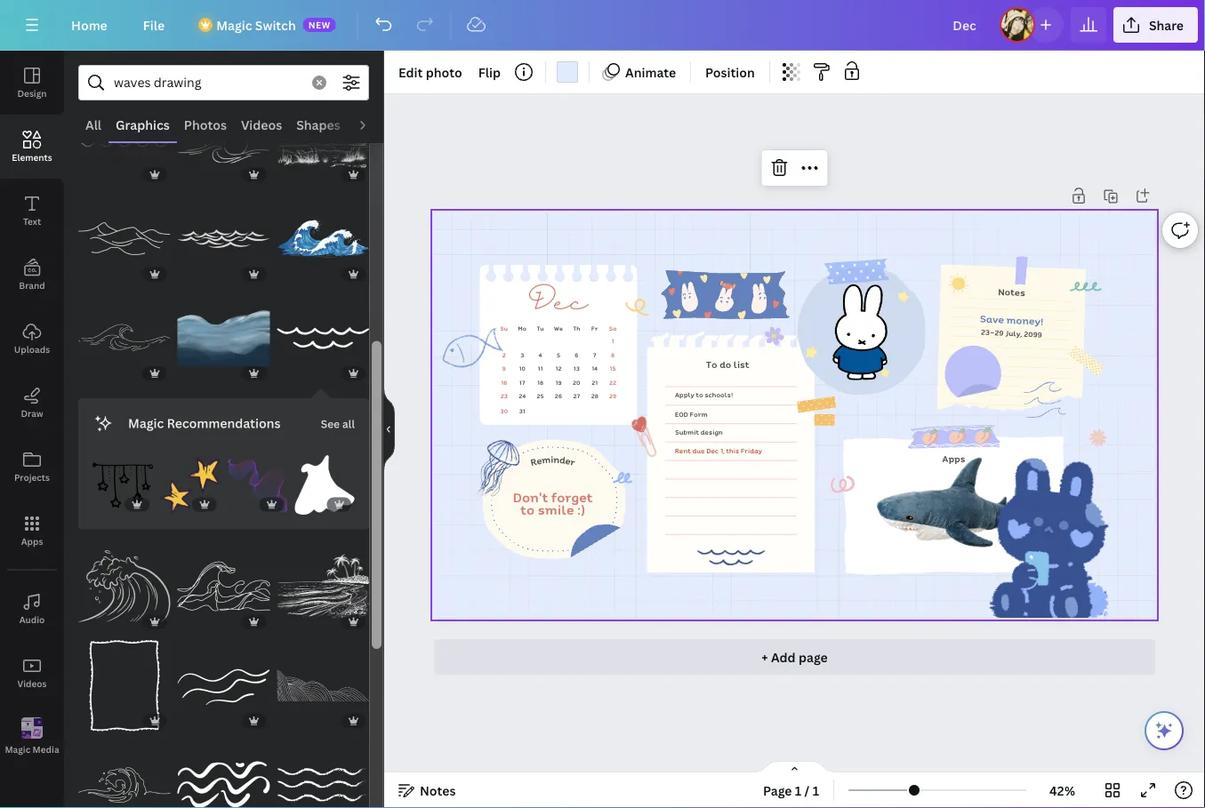 Task type: locate. For each thing, give the bounding box(es) containing it.
page
[[764, 783, 792, 800]]

1 right the /
[[813, 783, 820, 800]]

1,
[[721, 446, 725, 456]]

magic up "doodle hand drawn lineal illustration" image
[[128, 415, 164, 432]]

d
[[559, 453, 567, 468]]

don't
[[514, 488, 549, 507]]

2 horizontal spatial 1
[[813, 783, 820, 800]]

sea waves  icon image
[[698, 550, 765, 566]]

sa 1 15 29 8 22
[[609, 325, 617, 401]]

audio right shapes button
[[355, 116, 391, 133]]

16
[[501, 378, 508, 387]]

0 horizontal spatial 1
[[612, 336, 615, 345]]

1 vertical spatial videos
[[17, 678, 47, 690]]

i
[[551, 453, 554, 467]]

form
[[690, 410, 708, 419]]

videos
[[241, 116, 282, 133], [17, 678, 47, 690]]

magic for magic switch
[[216, 16, 252, 33]]

0 vertical spatial videos
[[241, 116, 282, 133]]

1 vertical spatial audio
[[19, 614, 45, 626]]

1 down sa
[[612, 336, 615, 345]]

1 horizontal spatial audio button
[[348, 108, 398, 141]]

26
[[555, 392, 562, 401]]

videos button up magic media
[[0, 642, 64, 706]]

27
[[573, 392, 580, 401]]

to left the smile
[[521, 501, 535, 520]]

0 horizontal spatial to
[[521, 501, 535, 520]]

edit photo
[[399, 64, 463, 81]]

1 left the /
[[795, 783, 802, 800]]

1 horizontal spatial e
[[565, 454, 573, 469]]

friday
[[741, 446, 763, 456]]

1 horizontal spatial videos button
[[234, 108, 289, 141]]

e
[[536, 454, 543, 468], [565, 454, 573, 469]]

jellyfish doodle line art image
[[462, 436, 529, 503]]

10 24 3 17 31
[[519, 350, 526, 415]]

0 horizontal spatial dec
[[529, 287, 589, 321]]

1 vertical spatial 29
[[610, 392, 617, 401]]

th 13 27 6 20
[[573, 325, 581, 401]]

1
[[612, 336, 615, 345], [795, 783, 802, 800], [813, 783, 820, 800]]

audio button right the shapes
[[348, 108, 398, 141]]

29 left "july," at the right of the page
[[995, 327, 1005, 339]]

29 inside sa 1 15 29 8 22
[[610, 392, 617, 401]]

2 vertical spatial magic
[[5, 744, 30, 756]]

0 vertical spatial notes
[[999, 285, 1026, 300]]

graphics button
[[109, 108, 177, 141]]

Design title text field
[[939, 7, 993, 43]]

0 horizontal spatial magic
[[5, 744, 30, 756]]

17
[[520, 378, 526, 387]]

eod
[[675, 410, 689, 419]]

0 vertical spatial 29
[[995, 327, 1005, 339]]

1 vertical spatial apps
[[21, 536, 43, 548]]

apps button
[[0, 499, 64, 563]]

0 horizontal spatial e
[[536, 454, 543, 468]]

0 horizontal spatial 29
[[610, 392, 617, 401]]

0 horizontal spatial apps
[[21, 536, 43, 548]]

7
[[593, 350, 597, 359]]

25
[[537, 392, 544, 401]]

0 horizontal spatial notes
[[420, 783, 456, 800]]

29 down 22
[[610, 392, 617, 401]]

1 vertical spatial videos button
[[0, 642, 64, 706]]

due
[[693, 446, 705, 456]]

0 horizontal spatial audio button
[[0, 578, 64, 642]]

save money! 23-29 july, 2099
[[980, 311, 1045, 340]]

to
[[696, 390, 704, 400], [521, 501, 535, 520]]

videos up magic media button
[[17, 678, 47, 690]]

r e m i n d e r
[[529, 453, 577, 470]]

to inside don't forget to smile :)
[[521, 501, 535, 520]]

su
[[501, 325, 508, 333]]

31
[[519, 407, 526, 415]]

side panel tab list
[[0, 51, 64, 770]]

1 horizontal spatial apps
[[943, 452, 966, 466]]

28
[[591, 392, 599, 401]]

1 horizontal spatial 29
[[995, 327, 1005, 339]]

share button
[[1114, 7, 1199, 43]]

1 horizontal spatial to
[[696, 390, 704, 400]]

magic left switch
[[216, 16, 252, 33]]

don't forget to smile :)
[[514, 488, 593, 520]]

brand button
[[0, 243, 64, 307]]

notes button
[[392, 777, 463, 805]]

hide image
[[384, 387, 395, 473]]

fish doodle line art. sea life decoration.hand drawn fish. fish chalk line art. image
[[438, 324, 505, 375]]

tu 11 25 4 18
[[537, 325, 544, 401]]

4
[[539, 350, 542, 359]]

show pages image
[[752, 761, 838, 775]]

home
[[71, 16, 107, 33]]

15
[[610, 364, 616, 373]]

videos right "photos" button
[[241, 116, 282, 133]]

1 horizontal spatial audio
[[355, 116, 391, 133]]

audio button
[[348, 108, 398, 141], [0, 578, 64, 642]]

group
[[78, 93, 171, 186], [178, 93, 270, 186], [277, 93, 369, 186], [178, 182, 270, 285], [277, 182, 369, 285], [78, 193, 171, 285], [178, 282, 270, 384], [277, 282, 369, 384], [78, 292, 171, 384], [93, 445, 153, 516], [160, 445, 220, 516], [227, 445, 288, 516], [295, 445, 355, 516], [78, 541, 171, 633], [178, 541, 270, 633], [277, 541, 369, 633], [78, 630, 171, 732], [178, 630, 270, 732], [277, 630, 369, 732], [78, 729, 171, 809], [178, 729, 270, 809], [277, 729, 369, 809]]

photo
[[426, 64, 463, 81]]

recommendations
[[167, 415, 281, 432]]

list
[[734, 357, 750, 371]]

0 horizontal spatial videos
[[17, 678, 47, 690]]

dec up we
[[529, 287, 589, 321]]

m
[[542, 453, 552, 467]]

text button
[[0, 179, 64, 243]]

switch
[[255, 16, 296, 33]]

shapes
[[297, 116, 341, 133]]

uploads
[[14, 344, 50, 356]]

canva assistant image
[[1154, 721, 1176, 742]]

14
[[592, 364, 598, 373]]

1 horizontal spatial dec
[[707, 446, 719, 456]]

videos inside "side panel" tab list
[[17, 678, 47, 690]]

1 vertical spatial to
[[521, 501, 535, 520]]

2 e from the left
[[565, 454, 573, 469]]

1 horizontal spatial magic
[[128, 415, 164, 432]]

1 vertical spatial magic
[[128, 415, 164, 432]]

dec left 1,
[[707, 446, 719, 456]]

magic for magic recommendations
[[128, 415, 164, 432]]

e right n
[[565, 454, 573, 469]]

30
[[501, 407, 508, 415]]

0 horizontal spatial videos button
[[0, 642, 64, 706]]

main menu bar
[[0, 0, 1206, 51]]

18
[[538, 378, 544, 387]]

schools!
[[705, 390, 734, 400]]

0 horizontal spatial audio
[[19, 614, 45, 626]]

to right apply
[[696, 390, 704, 400]]

audio inside "side panel" tab list
[[19, 614, 45, 626]]

11
[[538, 364, 543, 373]]

we
[[554, 325, 563, 333]]

elements
[[12, 151, 52, 163]]

page
[[799, 649, 828, 666]]

all
[[85, 116, 101, 133]]

magic inside magic media button
[[5, 744, 30, 756]]

to
[[706, 357, 718, 371]]

audio button down the apps button
[[0, 578, 64, 642]]

audio
[[355, 116, 391, 133], [19, 614, 45, 626]]

submit design rent due dec 1, this friday
[[675, 428, 763, 456]]

+ add page
[[762, 649, 828, 666]]

e left i
[[536, 454, 543, 468]]

0 vertical spatial audio
[[355, 116, 391, 133]]

sea wave linear image
[[1024, 382, 1067, 418]]

12
[[556, 364, 562, 373]]

1 inside sa 1 15 29 8 22
[[612, 336, 615, 345]]

flip
[[479, 64, 501, 81]]

apps inside button
[[21, 536, 43, 548]]

5
[[557, 350, 561, 359]]

1 horizontal spatial 1
[[795, 783, 802, 800]]

audio down the apps button
[[19, 614, 45, 626]]

0 vertical spatial apps
[[943, 452, 966, 466]]

magic inside main menu bar
[[216, 16, 252, 33]]

videos button right photos
[[234, 108, 289, 141]]

2 horizontal spatial magic
[[216, 16, 252, 33]]

cute pastel hand drawn doodle line image
[[624, 292, 655, 322]]

magic media
[[5, 744, 59, 756]]

to do list
[[706, 357, 750, 371]]

notes
[[999, 285, 1026, 300], [420, 783, 456, 800]]

random geometric lines image
[[227, 456, 288, 516]]

13
[[574, 364, 580, 373]]

submit
[[675, 428, 699, 438]]

0 vertical spatial magic
[[216, 16, 252, 33]]

file
[[143, 16, 165, 33]]

dec
[[529, 287, 589, 321], [707, 446, 719, 456]]

1 vertical spatial dec
[[707, 446, 719, 456]]

1 vertical spatial notes
[[420, 783, 456, 800]]

magic left media
[[5, 744, 30, 756]]

29 inside save money! 23-29 july, 2099
[[995, 327, 1005, 339]]

tu
[[537, 325, 544, 333]]

Search elements search field
[[114, 66, 302, 100]]

1 horizontal spatial videos
[[241, 116, 282, 133]]



Task type: vqa. For each thing, say whether or not it's contained in the screenshot.
30
yes



Task type: describe. For each thing, give the bounding box(es) containing it.
animate
[[626, 64, 676, 81]]

1 e from the left
[[536, 454, 543, 468]]

see all button
[[319, 406, 357, 441]]

july,
[[1006, 328, 1023, 339]]

+
[[762, 649, 769, 666]]

0 vertical spatial to
[[696, 390, 704, 400]]

page 1 / 1
[[764, 783, 820, 800]]

magic for magic media
[[5, 744, 30, 756]]

#dfeaff image
[[557, 61, 578, 83]]

1 for sa
[[612, 336, 615, 345]]

elements button
[[0, 115, 64, 179]]

draw button
[[0, 371, 64, 435]]

doodle hand drawn lineal illustration image
[[93, 456, 153, 516]]

1 for page
[[795, 783, 802, 800]]

sea wave doodle line art image
[[277, 740, 369, 809]]

see
[[321, 417, 340, 432]]

brand
[[19, 279, 45, 291]]

graphics
[[116, 116, 170, 133]]

notes inside button
[[420, 783, 456, 800]]

projects
[[14, 472, 50, 484]]

all button
[[78, 108, 109, 141]]

0 vertical spatial videos button
[[234, 108, 289, 141]]

all
[[343, 417, 355, 432]]

apply
[[675, 390, 695, 400]]

3
[[521, 350, 524, 359]]

wave watercolor illustration image
[[178, 292, 270, 384]]

9
[[503, 364, 506, 373]]

file button
[[129, 7, 179, 43]]

photos button
[[177, 108, 234, 141]]

42% button
[[1034, 777, 1092, 805]]

2099
[[1024, 329, 1043, 340]]

edit
[[399, 64, 423, 81]]

draw
[[21, 408, 43, 420]]

this
[[727, 446, 740, 456]]

sa
[[609, 325, 617, 333]]

0 vertical spatial audio button
[[348, 108, 398, 141]]

photos
[[184, 116, 227, 133]]

:)
[[578, 501, 586, 520]]

1 horizontal spatial notes
[[999, 285, 1026, 300]]

text
[[23, 215, 41, 227]]

magic recommendations
[[128, 415, 281, 432]]

position button
[[699, 58, 762, 86]]

mo
[[518, 325, 527, 333]]

dec inside submit design rent due dec 1, this friday
[[707, 446, 719, 456]]

stars decoration doodle image
[[160, 456, 220, 516]]

/
[[805, 783, 810, 800]]

n
[[554, 453, 560, 467]]

r
[[569, 455, 577, 470]]

+ add page button
[[434, 640, 1156, 676]]

23
[[501, 392, 508, 401]]

22
[[610, 378, 617, 387]]

#dfeaff image
[[557, 61, 578, 83]]

21
[[592, 378, 598, 387]]

19
[[556, 378, 562, 387]]

uploads button
[[0, 307, 64, 371]]

rent
[[675, 446, 691, 456]]

new
[[309, 19, 331, 31]]

see all
[[321, 417, 355, 432]]

design
[[17, 87, 47, 99]]

29 for 1
[[610, 392, 617, 401]]

home link
[[57, 7, 122, 43]]

6
[[575, 350, 579, 359]]

th
[[573, 325, 581, 333]]

r
[[529, 455, 539, 470]]

24
[[519, 392, 526, 401]]

do
[[720, 357, 732, 371]]

projects button
[[0, 435, 64, 499]]

fr
[[592, 325, 598, 333]]

we 12 26 5 19
[[554, 325, 563, 401]]

shapes button
[[289, 108, 348, 141]]

2
[[503, 350, 506, 359]]

magic switch
[[216, 16, 296, 33]]

magic media button
[[0, 706, 64, 770]]

share
[[1150, 16, 1185, 33]]

smile
[[538, 501, 574, 520]]

eod form
[[675, 410, 708, 419]]

design button
[[0, 51, 64, 115]]

su 9 23 2 16 30
[[501, 325, 508, 415]]

ocean waves. raging sea water wave, vintage storm waves and ripples tides hand drawn vector illustration image
[[277, 193, 369, 285]]

fr 14 28 7 21
[[591, 325, 599, 401]]

save
[[980, 311, 1005, 327]]

1 vertical spatial audio button
[[0, 578, 64, 642]]

money!
[[1007, 312, 1045, 329]]

29 for money!
[[995, 327, 1005, 339]]

42%
[[1050, 783, 1076, 800]]

forget
[[552, 488, 593, 507]]

flip button
[[471, 58, 508, 86]]

position
[[706, 64, 755, 81]]

animate button
[[597, 58, 684, 86]]

20
[[573, 378, 581, 387]]

0 vertical spatial dec
[[529, 287, 589, 321]]



